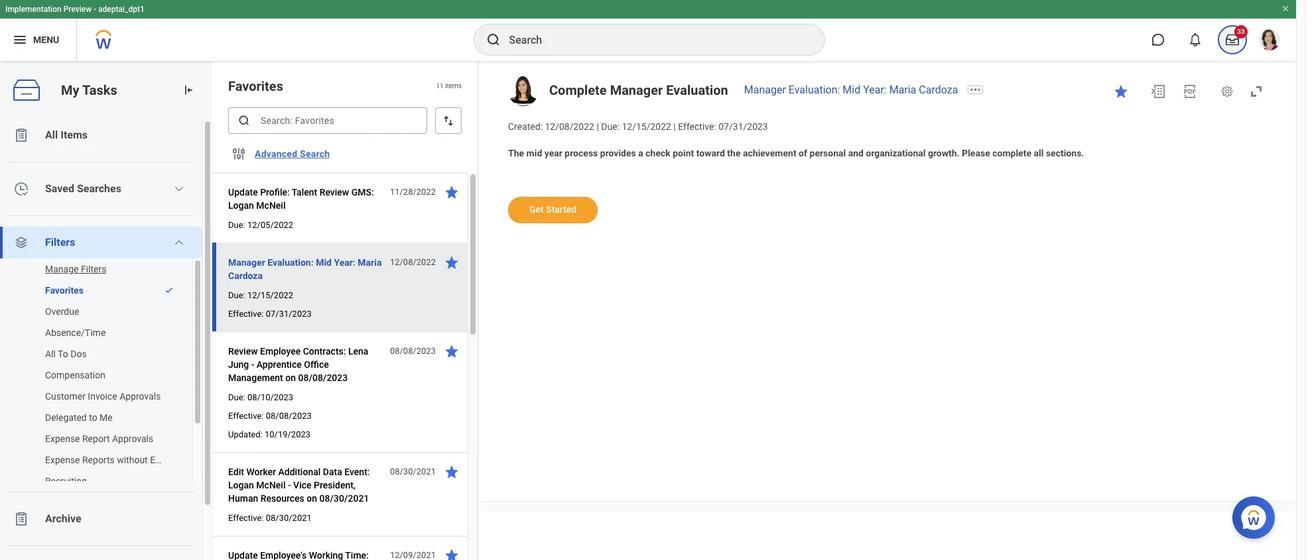 Task type: describe. For each thing, give the bounding box(es) containing it.
08/30/2021 inside edit worker additional data event: logan mcneil - vice president, human resources on 08/30/2021
[[319, 493, 369, 504]]

additional
[[278, 467, 321, 478]]

edit worker additional data event: logan mcneil - vice president, human resources on 08/30/2021 button
[[228, 464, 383, 507]]

evaluation: inside button
[[267, 257, 314, 268]]

search image inside menu banner
[[485, 32, 501, 48]]

menu button
[[0, 19, 76, 61]]

11
[[436, 82, 443, 90]]

10/19/2023
[[265, 430, 310, 440]]

personal
[[810, 148, 846, 158]]

0 vertical spatial 12/08/2022
[[545, 121, 594, 132]]

absence/time button
[[0, 322, 179, 344]]

clipboard image
[[13, 511, 29, 527]]

without
[[117, 455, 148, 466]]

clipboard image
[[13, 127, 29, 143]]

jung
[[228, 360, 249, 370]]

implementation
[[5, 5, 61, 14]]

due: for review employee contracts: lena jung - apprentice office management on 08/08/2023
[[228, 393, 245, 403]]

delegated to me button
[[0, 407, 179, 428]]

review inside review employee contracts: lena jung - apprentice office management on 08/08/2023
[[228, 346, 258, 357]]

search
[[300, 149, 330, 159]]

apprentice
[[257, 360, 302, 370]]

vice
[[293, 480, 311, 491]]

preview
[[63, 5, 92, 14]]

maria inside manager evaluation: mid year: maria cardoza
[[358, 257, 382, 268]]

point
[[673, 148, 694, 158]]

due: 12/15/2022
[[228, 291, 293, 300]]

complete all
[[992, 148, 1044, 158]]

justify image
[[12, 32, 28, 48]]

33 button
[[1218, 25, 1248, 54]]

effective: for effective: 08/30/2021
[[228, 513, 264, 523]]

- inside menu banner
[[94, 5, 96, 14]]

customer invoice approvals
[[45, 391, 161, 402]]

gear image
[[1220, 85, 1234, 98]]

process
[[565, 148, 598, 158]]

employee
[[260, 346, 301, 357]]

0 vertical spatial 07/31/2023
[[719, 121, 768, 132]]

expense report approvals button
[[0, 428, 179, 450]]

logan for update
[[228, 200, 254, 211]]

effective: 08/30/2021
[[228, 513, 312, 523]]

saved searches
[[45, 182, 121, 195]]

11 items
[[436, 82, 462, 90]]

me
[[100, 413, 113, 423]]

customer
[[45, 391, 86, 402]]

all for all to dos
[[45, 349, 56, 360]]

mcneil for worker
[[256, 480, 286, 491]]

archive
[[45, 513, 81, 525]]

compensation button
[[0, 365, 179, 386]]

due: 12/05/2022
[[228, 220, 293, 230]]

filters button
[[0, 227, 202, 259]]

worker
[[246, 467, 276, 478]]

chevron down image
[[174, 184, 185, 194]]

the
[[508, 148, 524, 158]]

growth.
[[928, 148, 960, 158]]

dos
[[70, 349, 87, 360]]

update
[[228, 187, 258, 198]]

talent
[[292, 187, 317, 198]]

edit worker additional data event: logan mcneil - vice president, human resources on 08/30/2021
[[228, 467, 370, 504]]

update profile: talent review gms: logan mcneil
[[228, 187, 374, 211]]

customer invoice approvals button
[[0, 386, 179, 407]]

1 horizontal spatial 12/15/2022
[[622, 121, 671, 132]]

07/31/2023 inside item list element
[[266, 309, 312, 319]]

1 vertical spatial search image
[[237, 114, 251, 127]]

1 horizontal spatial cardoza
[[919, 84, 958, 96]]

approvals for expense report approvals
[[112, 434, 153, 444]]

absence/time
[[45, 328, 106, 338]]

1 horizontal spatial year:
[[863, 84, 887, 96]]

of
[[799, 148, 807, 158]]

gms:
[[351, 187, 374, 198]]

update profile: talent review gms: logan mcneil button
[[228, 184, 383, 214]]

mid inside manager evaluation: mid year: maria cardoza
[[316, 257, 332, 268]]

due: for update profile: talent review gms: logan mcneil
[[228, 220, 245, 230]]

expense reports without exceptions
[[45, 455, 195, 466]]

1 | from the left
[[597, 121, 599, 132]]

updated:
[[228, 430, 262, 440]]

started
[[546, 204, 577, 215]]

delegated to me
[[45, 413, 113, 423]]

0 vertical spatial mid
[[843, 84, 860, 96]]

all for all items
[[45, 129, 58, 141]]

human
[[228, 493, 258, 504]]

star image for gms:
[[444, 184, 460, 200]]

check image
[[164, 286, 174, 295]]

data
[[323, 467, 342, 478]]

review employee contracts: lena jung - apprentice office management on 08/08/2023 button
[[228, 344, 383, 386]]

view printable version (pdf) image
[[1182, 84, 1198, 99]]

approvals for customer invoice approvals
[[119, 391, 161, 402]]

provides
[[600, 148, 636, 158]]

list containing manage filters
[[0, 259, 202, 492]]

items
[[445, 82, 462, 90]]

manage filters
[[45, 264, 106, 275]]

due: 08/10/2023
[[228, 393, 293, 403]]

2 | from the left
[[673, 121, 676, 132]]

my tasks element inside menu banner
[[1214, 25, 1251, 54]]

star image for event:
[[444, 464, 460, 480]]

profile:
[[260, 187, 290, 198]]

manage
[[45, 264, 79, 275]]

effective: up toward
[[678, 121, 716, 132]]

advanced
[[255, 149, 297, 159]]

please
[[962, 148, 990, 158]]

reports
[[82, 455, 115, 466]]

33
[[1237, 28, 1245, 35]]

tasks
[[82, 82, 117, 98]]

clock check image
[[13, 181, 29, 197]]

contracts:
[[303, 346, 346, 357]]

0 vertical spatial 08/08/2023
[[390, 346, 436, 356]]

to
[[58, 349, 68, 360]]

achievement
[[743, 148, 796, 158]]

cardoza inside button
[[228, 271, 263, 281]]

1 horizontal spatial manager
[[610, 82, 663, 98]]

exceptions
[[150, 455, 195, 466]]

0 vertical spatial 08/30/2021
[[390, 467, 436, 477]]

expense for expense reports without exceptions
[[45, 455, 80, 466]]

adeptai_dpt1
[[98, 5, 145, 14]]



Task type: locate. For each thing, give the bounding box(es) containing it.
1 horizontal spatial maria
[[889, 84, 916, 96]]

Search Workday  search field
[[509, 25, 797, 54]]

manage filters button
[[0, 259, 179, 280]]

0 horizontal spatial |
[[597, 121, 599, 132]]

0 vertical spatial expense
[[45, 434, 80, 444]]

manager evaluation: mid year: maria cardoza up 'and'
[[744, 84, 958, 96]]

08/10/2023
[[247, 393, 293, 403]]

on down apprentice
[[285, 373, 296, 383]]

my tasks
[[61, 82, 117, 98]]

event:
[[344, 467, 370, 478]]

employee's photo (maria cardoza) image
[[508, 76, 539, 106]]

logan inside update profile: talent review gms: logan mcneil
[[228, 200, 254, 211]]

- up management
[[251, 360, 254, 370]]

1 vertical spatial mcneil
[[256, 480, 286, 491]]

my tasks element
[[1214, 25, 1251, 54], [0, 61, 212, 560]]

|
[[597, 121, 599, 132], [673, 121, 676, 132]]

mid down update profile: talent review gms: logan mcneil button
[[316, 257, 332, 268]]

all inside button
[[45, 349, 56, 360]]

1 star image from the top
[[444, 184, 460, 200]]

08/08/2023 up 10/19/2023
[[266, 411, 312, 421]]

0 vertical spatial star image
[[444, 184, 460, 200]]

review left gms:
[[319, 187, 349, 198]]

1 vertical spatial 07/31/2023
[[266, 309, 312, 319]]

expense report approvals
[[45, 434, 153, 444]]

year
[[544, 148, 562, 158]]

1 vertical spatial logan
[[228, 480, 254, 491]]

manager evaluation: mid year: maria cardoza inside button
[[228, 257, 382, 281]]

expense up recruiting
[[45, 455, 80, 466]]

12/05/2022
[[247, 220, 293, 230]]

mcneil
[[256, 200, 286, 211], [256, 480, 286, 491]]

- inside edit worker additional data event: logan mcneil - vice president, human resources on 08/30/2021
[[288, 480, 291, 491]]

all to dos button
[[0, 344, 179, 365]]

manager
[[610, 82, 663, 98], [744, 84, 786, 96], [228, 257, 265, 268]]

favorites
[[228, 78, 283, 94], [45, 285, 84, 296]]

0 horizontal spatial cardoza
[[228, 271, 263, 281]]

0 vertical spatial cardoza
[[919, 84, 958, 96]]

2 expense from the top
[[45, 455, 80, 466]]

item list element
[[212, 61, 479, 560]]

chevron down image
[[174, 237, 185, 248]]

07/31/2023 down due: 12/15/2022
[[266, 309, 312, 319]]

2 all from the top
[[45, 349, 56, 360]]

get started button
[[508, 197, 598, 223]]

advanced search
[[255, 149, 330, 159]]

evaluation:
[[789, 84, 840, 96], [267, 257, 314, 268]]

manager up created: 12/08/2022 | due: 12/15/2022 | effective: 07/31/2023
[[610, 82, 663, 98]]

manager evaluation: mid year: maria cardoza up due: 12/15/2022
[[228, 257, 382, 281]]

logan inside edit worker additional data event: logan mcneil - vice president, human resources on 08/30/2021
[[228, 480, 254, 491]]

2 list from the top
[[0, 259, 202, 492]]

0 horizontal spatial filters
[[45, 236, 75, 249]]

1 all from the top
[[45, 129, 58, 141]]

complete
[[549, 82, 607, 98]]

2 vertical spatial 08/30/2021
[[266, 513, 312, 523]]

1 vertical spatial filters
[[81, 264, 106, 275]]

1 horizontal spatial filters
[[81, 264, 106, 275]]

mcneil inside update profile: talent review gms: logan mcneil
[[256, 200, 286, 211]]

inbox large image
[[1226, 33, 1239, 46]]

filters up manage
[[45, 236, 75, 249]]

0 vertical spatial 12/15/2022
[[622, 121, 671, 132]]

0 horizontal spatial year:
[[334, 257, 355, 268]]

1 logan from the top
[[228, 200, 254, 211]]

08/08/2023 down office
[[298, 373, 348, 383]]

1 vertical spatial favorites
[[45, 285, 84, 296]]

sort image
[[442, 114, 455, 127]]

manager up due: 12/15/2022
[[228, 257, 265, 268]]

0 horizontal spatial -
[[94, 5, 96, 14]]

expense reports without exceptions button
[[0, 450, 195, 471]]

due: down update
[[228, 220, 245, 230]]

1 vertical spatial star image
[[444, 464, 460, 480]]

1 vertical spatial mid
[[316, 257, 332, 268]]

advanced search button
[[249, 141, 335, 167]]

0 horizontal spatial mid
[[316, 257, 332, 268]]

0 vertical spatial logan
[[228, 200, 254, 211]]

review inside update profile: talent review gms: logan mcneil
[[319, 187, 349, 198]]

due: for manager evaluation: mid year: maria cardoza
[[228, 291, 245, 300]]

0 vertical spatial review
[[319, 187, 349, 198]]

1 expense from the top
[[45, 434, 80, 444]]

0 horizontal spatial search image
[[237, 114, 251, 127]]

0 horizontal spatial manager
[[228, 257, 265, 268]]

filters up 'favorites' button
[[81, 264, 106, 275]]

implementation preview -   adeptai_dpt1
[[5, 5, 145, 14]]

0 horizontal spatial 07/31/2023
[[266, 309, 312, 319]]

effective: for effective: 07/31/2023
[[228, 309, 264, 319]]

year: inside manager evaluation: mid year: maria cardoza
[[334, 257, 355, 268]]

08/08/2023 inside review employee contracts: lena jung - apprentice office management on 08/08/2023
[[298, 373, 348, 383]]

saved searches button
[[0, 173, 202, 205]]

the mid year process provides a check point toward the achievement of personal and organizational growth. please complete all sections.
[[508, 148, 1084, 158]]

recruiting button
[[0, 471, 179, 492]]

effective: up updated:
[[228, 411, 264, 421]]

invoice
[[88, 391, 117, 402]]

0 vertical spatial mcneil
[[256, 200, 286, 211]]

0 horizontal spatial 12/08/2022
[[390, 257, 436, 267]]

mcneil inside edit worker additional data event: logan mcneil - vice president, human resources on 08/30/2021
[[256, 480, 286, 491]]

logan down update
[[228, 200, 254, 211]]

1 list from the top
[[0, 119, 212, 560]]

updated: 10/19/2023
[[228, 430, 310, 440]]

review employee contracts: lena jung - apprentice office management on 08/08/2023
[[228, 346, 368, 383]]

maria
[[889, 84, 916, 96], [358, 257, 382, 268]]

search image
[[485, 32, 501, 48], [237, 114, 251, 127]]

- left vice
[[288, 480, 291, 491]]

management
[[228, 373, 283, 383]]

08/30/2021 right event:
[[390, 467, 436, 477]]

favorites inside button
[[45, 285, 84, 296]]

effective: 08/08/2023
[[228, 411, 312, 421]]

0 vertical spatial on
[[285, 373, 296, 383]]

12/15/2022 up effective: 07/31/2023
[[247, 291, 293, 300]]

0 vertical spatial my tasks element
[[1214, 25, 1251, 54]]

1 vertical spatial -
[[251, 360, 254, 370]]

0 vertical spatial search image
[[485, 32, 501, 48]]

1 horizontal spatial evaluation:
[[789, 84, 840, 96]]

| up process
[[597, 121, 599, 132]]

12/08/2022 inside item list element
[[390, 257, 436, 267]]

my
[[61, 82, 79, 98]]

sections.
[[1046, 148, 1084, 158]]

1 horizontal spatial 12/08/2022
[[545, 121, 594, 132]]

favorites button
[[0, 280, 158, 301]]

1 horizontal spatial favorites
[[228, 78, 283, 94]]

expense
[[45, 434, 80, 444], [45, 455, 80, 466]]

2 horizontal spatial 08/30/2021
[[390, 467, 436, 477]]

0 vertical spatial year:
[[863, 84, 887, 96]]

searches
[[77, 182, 121, 195]]

0 horizontal spatial on
[[285, 373, 296, 383]]

complete manager evaluation
[[549, 82, 728, 98]]

mcneil down the worker
[[256, 480, 286, 491]]

evaluation: down "12/05/2022"
[[267, 257, 314, 268]]

1 mcneil from the top
[[256, 200, 286, 211]]

all
[[45, 129, 58, 141], [45, 349, 56, 360]]

1 horizontal spatial 07/31/2023
[[719, 121, 768, 132]]

Search: Favorites text field
[[228, 107, 427, 134]]

logan for edit
[[228, 480, 254, 491]]

mcneil down profile:
[[256, 200, 286, 211]]

expense down delegated
[[45, 434, 80, 444]]

mid
[[526, 148, 542, 158]]

1 vertical spatial maria
[[358, 257, 382, 268]]

all left items at the top left of the page
[[45, 129, 58, 141]]

resources
[[261, 493, 304, 504]]

11/28/2022
[[390, 187, 436, 197]]

manager up achievement
[[744, 84, 786, 96]]

1 vertical spatial expense
[[45, 455, 80, 466]]

perspective image
[[13, 235, 29, 251]]

evaluation
[[666, 82, 728, 98]]

on inside review employee contracts: lena jung - apprentice office management on 08/08/2023
[[285, 373, 296, 383]]

12/15/2022 up a
[[622, 121, 671, 132]]

1 horizontal spatial -
[[251, 360, 254, 370]]

1 horizontal spatial mid
[[843, 84, 860, 96]]

0 vertical spatial approvals
[[119, 391, 161, 402]]

manager inside manager evaluation: mid year: maria cardoza button
[[228, 257, 265, 268]]

0 horizontal spatial my tasks element
[[0, 61, 212, 560]]

0 horizontal spatial evaluation:
[[267, 257, 314, 268]]

transformation import image
[[182, 84, 195, 97]]

0 vertical spatial filters
[[45, 236, 75, 249]]

1 vertical spatial on
[[307, 493, 317, 504]]

mcneil for profile:
[[256, 200, 286, 211]]

report
[[82, 434, 110, 444]]

0 vertical spatial -
[[94, 5, 96, 14]]

1 vertical spatial year:
[[334, 257, 355, 268]]

review up jung
[[228, 346, 258, 357]]

0 horizontal spatial maria
[[358, 257, 382, 268]]

lena
[[348, 346, 368, 357]]

effective: down human
[[228, 513, 264, 523]]

filters inside dropdown button
[[45, 236, 75, 249]]

1 horizontal spatial 08/30/2021
[[319, 493, 369, 504]]

0 horizontal spatial 08/30/2021
[[266, 513, 312, 523]]

1 vertical spatial 08/30/2021
[[319, 493, 369, 504]]

0 vertical spatial maria
[[889, 84, 916, 96]]

archive button
[[0, 503, 202, 535]]

export to excel image
[[1150, 84, 1166, 99]]

effective: 07/31/2023
[[228, 309, 312, 319]]

favorites inside item list element
[[228, 78, 283, 94]]

1 vertical spatial all
[[45, 349, 56, 360]]

overdue button
[[0, 301, 179, 322]]

edit
[[228, 467, 244, 478]]

cardoza up growth.
[[919, 84, 958, 96]]

configure image
[[231, 146, 247, 162]]

1 horizontal spatial review
[[319, 187, 349, 198]]

on inside edit worker additional data event: logan mcneil - vice president, human resources on 08/30/2021
[[307, 493, 317, 504]]

0 horizontal spatial review
[[228, 346, 258, 357]]

1 vertical spatial 12/08/2022
[[390, 257, 436, 267]]

due: up effective: 07/31/2023
[[228, 291, 245, 300]]

manager evaluation: mid year: maria cardoza button
[[228, 255, 383, 284]]

office
[[304, 360, 329, 370]]

due: up provides
[[601, 121, 619, 132]]

items
[[61, 129, 88, 141]]

evaluation: up of
[[789, 84, 840, 96]]

effective: for effective: 08/08/2023
[[228, 411, 264, 421]]

08/08/2023 right 'lena'
[[390, 346, 436, 356]]

saved
[[45, 182, 74, 195]]

1 vertical spatial approvals
[[112, 434, 153, 444]]

1 vertical spatial 08/08/2023
[[298, 373, 348, 383]]

manager evaluation: mid year: maria cardoza
[[744, 84, 958, 96], [228, 257, 382, 281]]

| up the point
[[673, 121, 676, 132]]

notifications large image
[[1189, 33, 1202, 46]]

my tasks element containing 33
[[1214, 25, 1251, 54]]

08/30/2021
[[390, 467, 436, 477], [319, 493, 369, 504], [266, 513, 312, 523]]

star image
[[1113, 84, 1129, 99], [444, 255, 460, 271], [444, 344, 460, 360], [444, 548, 460, 560]]

all items
[[45, 129, 88, 141]]

delegated
[[45, 413, 87, 423]]

2 horizontal spatial manager
[[744, 84, 786, 96]]

due:
[[601, 121, 619, 132], [228, 220, 245, 230], [228, 291, 245, 300], [228, 393, 245, 403]]

overdue
[[45, 306, 79, 317]]

filters
[[45, 236, 75, 249], [81, 264, 106, 275]]

filters inside button
[[81, 264, 106, 275]]

all items button
[[0, 119, 202, 151]]

0 vertical spatial evaluation:
[[789, 84, 840, 96]]

approvals up without
[[112, 434, 153, 444]]

approvals right invoice
[[119, 391, 161, 402]]

2 vertical spatial -
[[288, 480, 291, 491]]

07/31/2023 up the
[[719, 121, 768, 132]]

recruiting
[[45, 476, 87, 487]]

2 vertical spatial 08/08/2023
[[266, 411, 312, 421]]

all left to in the left bottom of the page
[[45, 349, 56, 360]]

check
[[646, 148, 670, 158]]

- right preview
[[94, 5, 96, 14]]

close environment banner image
[[1281, 5, 1289, 13]]

1 vertical spatial review
[[228, 346, 258, 357]]

created: 12/08/2022 | due: 12/15/2022 | effective: 07/31/2023
[[508, 121, 768, 132]]

star image
[[444, 184, 460, 200], [444, 464, 460, 480]]

logan up human
[[228, 480, 254, 491]]

expense for expense report approvals
[[45, 434, 80, 444]]

get started
[[529, 204, 577, 215]]

12/15/2022 inside item list element
[[247, 291, 293, 300]]

1 vertical spatial cardoza
[[228, 271, 263, 281]]

0 vertical spatial favorites
[[228, 78, 283, 94]]

compensation
[[45, 370, 105, 381]]

list
[[0, 119, 212, 560], [0, 259, 202, 492]]

all to dos
[[45, 349, 87, 360]]

organizational
[[866, 148, 926, 158]]

profile logan mcneil image
[[1259, 29, 1280, 53]]

08/30/2021 down resources at the bottom
[[266, 513, 312, 523]]

0 horizontal spatial favorites
[[45, 285, 84, 296]]

12/15/2022
[[622, 121, 671, 132], [247, 291, 293, 300]]

my tasks element containing my tasks
[[0, 61, 212, 560]]

mid up 'and'
[[843, 84, 860, 96]]

1 vertical spatial evaluation:
[[267, 257, 314, 268]]

menu
[[33, 34, 59, 45]]

due: down management
[[228, 393, 245, 403]]

1 horizontal spatial |
[[673, 121, 676, 132]]

fullscreen image
[[1248, 84, 1264, 99]]

0 vertical spatial all
[[45, 129, 58, 141]]

1 vertical spatial manager evaluation: mid year: maria cardoza
[[228, 257, 382, 281]]

2 logan from the top
[[228, 480, 254, 491]]

0 horizontal spatial 12/15/2022
[[247, 291, 293, 300]]

cardoza up due: 12/15/2022
[[228, 271, 263, 281]]

effective: down due: 12/15/2022
[[228, 309, 264, 319]]

1 vertical spatial my tasks element
[[0, 61, 212, 560]]

review
[[319, 187, 349, 198], [228, 346, 258, 357]]

08/08/2023
[[390, 346, 436, 356], [298, 373, 348, 383], [266, 411, 312, 421]]

all inside button
[[45, 129, 58, 141]]

2 mcneil from the top
[[256, 480, 286, 491]]

1 horizontal spatial on
[[307, 493, 317, 504]]

1 horizontal spatial manager evaluation: mid year: maria cardoza
[[744, 84, 958, 96]]

1 horizontal spatial search image
[[485, 32, 501, 48]]

1 vertical spatial 12/15/2022
[[247, 291, 293, 300]]

0 vertical spatial manager evaluation: mid year: maria cardoza
[[744, 84, 958, 96]]

1 horizontal spatial my tasks element
[[1214, 25, 1251, 54]]

08/30/2021 down president,
[[319, 493, 369, 504]]

- inside review employee contracts: lena jung - apprentice office management on 08/08/2023
[[251, 360, 254, 370]]

on down vice
[[307, 493, 317, 504]]

2 star image from the top
[[444, 464, 460, 480]]

2 horizontal spatial -
[[288, 480, 291, 491]]

0 horizontal spatial manager evaluation: mid year: maria cardoza
[[228, 257, 382, 281]]

menu banner
[[0, 0, 1296, 61]]

list containing all items
[[0, 119, 212, 560]]

a
[[638, 148, 643, 158]]



Task type: vqa. For each thing, say whether or not it's contained in the screenshot.
Annual Compliance image
no



